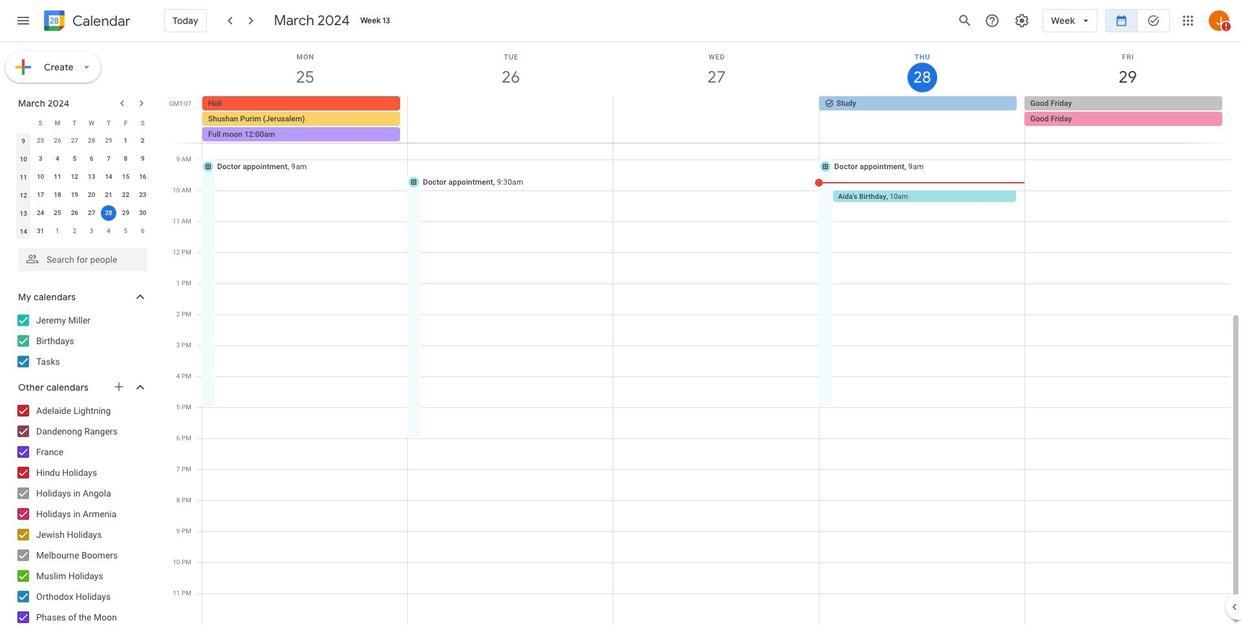 Task type: describe. For each thing, give the bounding box(es) containing it.
31 element
[[33, 224, 48, 239]]

february 27 element
[[67, 133, 82, 149]]

april 3 element
[[84, 224, 99, 239]]

april 6 element
[[135, 224, 151, 239]]

april 5 element
[[118, 224, 133, 239]]

other calendars list
[[3, 401, 160, 626]]

heading inside calendar element
[[70, 13, 131, 29]]

24 element
[[33, 206, 48, 221]]

column header inside march 2024 grid
[[15, 114, 32, 132]]

26 element
[[67, 206, 82, 221]]

15 element
[[118, 169, 133, 185]]

april 2 element
[[67, 224, 82, 239]]

9 element
[[135, 151, 151, 167]]

main drawer image
[[16, 13, 31, 28]]

5 element
[[67, 151, 82, 167]]

28, today element
[[101, 206, 116, 221]]

17 element
[[33, 187, 48, 203]]

add other calendars image
[[112, 381, 125, 394]]

6 element
[[84, 151, 99, 167]]

29 element
[[118, 206, 133, 221]]

25 element
[[50, 206, 65, 221]]

19 element
[[67, 187, 82, 203]]

march 2024 grid
[[12, 114, 151, 240]]

calendar element
[[41, 8, 131, 36]]

1 element
[[118, 133, 133, 149]]

february 26 element
[[50, 133, 65, 149]]



Task type: locate. For each thing, give the bounding box(es) containing it.
8 element
[[118, 151, 133, 167]]

february 29 element
[[101, 133, 116, 149]]

16 element
[[135, 169, 151, 185]]

row
[[197, 96, 1241, 143], [15, 114, 151, 132], [15, 132, 151, 150], [15, 150, 151, 168], [15, 168, 151, 186], [15, 186, 151, 204], [15, 204, 151, 222], [15, 222, 151, 240]]

column header
[[15, 114, 32, 132]]

None search field
[[0, 243, 160, 272]]

Search for people text field
[[26, 248, 140, 272]]

settings menu image
[[1014, 13, 1030, 28]]

30 element
[[135, 206, 151, 221]]

april 4 element
[[101, 224, 116, 239]]

cell inside march 2024 grid
[[100, 204, 117, 222]]

20 element
[[84, 187, 99, 203]]

grid
[[165, 42, 1241, 626]]

february 28 element
[[84, 133, 99, 149]]

14 element
[[101, 169, 116, 185]]

13 element
[[84, 169, 99, 185]]

7 element
[[101, 151, 116, 167]]

april 1 element
[[50, 224, 65, 239]]

27 element
[[84, 206, 99, 221]]

heading
[[70, 13, 131, 29]]

23 element
[[135, 187, 151, 203]]

my calendars list
[[3, 310, 160, 372]]

11 element
[[50, 169, 65, 185]]

february 25 element
[[33, 133, 48, 149]]

22 element
[[118, 187, 133, 203]]

21 element
[[101, 187, 116, 203]]

3 element
[[33, 151, 48, 167]]

12 element
[[67, 169, 82, 185]]

row group
[[15, 132, 151, 240]]

10 element
[[33, 169, 48, 185]]

2 element
[[135, 133, 151, 149]]

cell
[[202, 96, 408, 143], [408, 96, 613, 143], [613, 96, 819, 143], [1025, 96, 1230, 143], [100, 204, 117, 222]]

row group inside march 2024 grid
[[15, 132, 151, 240]]

4 element
[[50, 151, 65, 167]]

18 element
[[50, 187, 65, 203]]



Task type: vqa. For each thing, say whether or not it's contained in the screenshot.
2 element
yes



